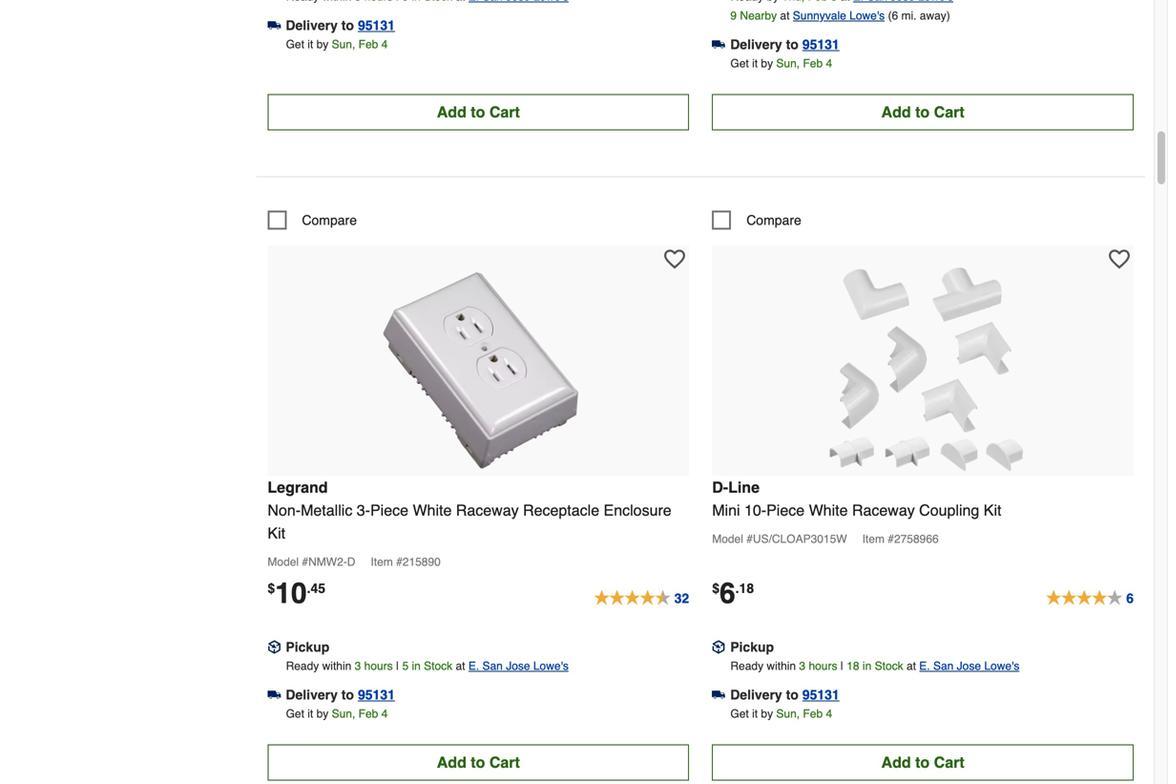 Task type: describe. For each thing, give the bounding box(es) containing it.
enclosure
[[604, 501, 672, 519]]

heart outline image
[[665, 249, 686, 270]]

lowe's for ready within 3 hours | 5 in stock at e. san jose lowe's
[[534, 659, 569, 673]]

in for 5
[[412, 659, 421, 673]]

actual price $10.45 element
[[268, 577, 326, 610]]

10
[[275, 577, 307, 610]]

get for ready within 3 hours | 5 in stock at e. san jose lowe's truck filled image
[[286, 707, 305, 720]]

sun, for ready within 3 hours | 5 in stock at e. san jose lowe's's e. san jose lowe's button
[[332, 707, 356, 720]]

32
[[675, 591, 690, 606]]

d-line us/cloap3015w mini 10-piece white raceway coupling kit image
[[813, 254, 1034, 476]]

$ for 6
[[713, 581, 720, 596]]

hours for 18
[[809, 659, 838, 673]]

san for ready within 3 hours | 18 in stock at e. san jose lowe's
[[934, 659, 954, 673]]

d-
[[713, 478, 729, 496]]

feb for truck filled image corresponding to ready within 3 hours | 18 in stock at e. san jose lowe's
[[804, 707, 823, 720]]

4 for e. san jose lowe's button corresponding to ready within 3 hours | 18 in stock at e. san jose lowe's
[[826, 707, 833, 720]]

jose for ready within 3 hours | 18 in stock at e. san jose lowe's
[[958, 659, 982, 673]]

pickup image for ready within 3 hours | 18 in stock at e. san jose lowe's
[[713, 640, 726, 654]]

actual price $6.18 element
[[713, 577, 755, 610]]

18
[[847, 659, 860, 673]]

pickup image for ready within 3 hours | 5 in stock at e. san jose lowe's
[[268, 640, 281, 654]]

model # us/cloap3015w
[[713, 532, 848, 546]]

sunnyvale
[[793, 9, 847, 22]]

$ for 10
[[268, 581, 275, 596]]

non-
[[268, 501, 301, 519]]

e. for 5
[[469, 659, 480, 673]]

4 for ready within 3 hours | 5 in stock at e. san jose lowe's's e. san jose lowe's button
[[382, 707, 388, 720]]

pickup for ready within 3 hours | 18 in stock at e. san jose lowe's
[[731, 639, 775, 655]]

white for 10-
[[809, 501, 848, 519]]

1 horizontal spatial truck filled image
[[713, 38, 726, 51]]

at for ready within 3 hours | 18 in stock at e. san jose lowe's
[[907, 659, 917, 673]]

$ 6 .18
[[713, 577, 755, 610]]

95131 button for ready within 3 hours | 5 in stock at e. san jose lowe's truck filled image
[[358, 685, 395, 704]]

mini
[[713, 501, 741, 519]]

lowe's for ready within 3 hours | 18 in stock at e. san jose lowe's
[[985, 659, 1020, 673]]

95131 for ready within 3 hours | 5 in stock at e. san jose lowe's truck filled image
[[358, 687, 395, 702]]

4 for sunnyvale lowe's button
[[826, 57, 833, 70]]

compare for 3132549 element
[[302, 212, 357, 228]]

get it by sun, feb 4 for sunnyvale lowe's button
[[731, 57, 833, 70]]

get it by sun, feb 4 for e. san jose lowe's button corresponding to ready within 3 hours | 18 in stock at e. san jose lowe's
[[731, 707, 833, 720]]

item #215890
[[371, 555, 441, 569]]

3132549 element
[[268, 210, 357, 230]]

model for legrand non-metallic 3-piece white raceway receptacle enclosure kit
[[268, 555, 299, 569]]

truck filled image for ready within 3 hours | 5 in stock at e. san jose lowe's
[[268, 688, 281, 702]]

e. san jose lowe's button for ready within 3 hours | 5 in stock at e. san jose lowe's
[[469, 656, 569, 676]]

delivery for truck filled image corresponding to ready within 3 hours | 18 in stock at e. san jose lowe's
[[731, 687, 783, 702]]

3 for 18
[[800, 659, 806, 673]]

32 button
[[595, 580, 690, 607]]

get for the left truck filled icon
[[286, 38, 305, 51]]

ready for ready within 3 hours | 18 in stock at e. san jose lowe's
[[731, 659, 764, 673]]

ready within 3 hours | 18 in stock at e. san jose lowe's
[[731, 659, 1020, 673]]

san for ready within 3 hours | 5 in stock at e. san jose lowe's
[[483, 659, 503, 673]]

delivery to 95131 for 95131 button for the rightmost truck filled icon
[[731, 37, 840, 52]]

# for metallic
[[302, 555, 309, 569]]

coupling
[[920, 501, 980, 519]]

legrand
[[268, 478, 328, 496]]

piece for 10-
[[767, 501, 805, 519]]

model for d-line mini 10-piece white raceway coupling kit
[[713, 532, 744, 546]]

95131 for the left truck filled icon
[[358, 18, 395, 33]]

95131 button for the left truck filled icon
[[358, 16, 395, 35]]

model # nmw2-d
[[268, 555, 356, 569]]

us/cloap3015w
[[753, 532, 848, 546]]

item for 3-
[[371, 555, 393, 569]]

d-line mini 10-piece white raceway coupling kit
[[713, 478, 1002, 519]]

.45
[[307, 581, 326, 596]]

at for ready within 3 hours | 5 in stock at e. san jose lowe's
[[456, 659, 466, 673]]

item for 10-
[[863, 532, 885, 546]]

sun, for e. san jose lowe's button corresponding to ready within 3 hours | 18 in stock at e. san jose lowe's
[[777, 707, 800, 720]]

0 horizontal spatial 6
[[720, 577, 736, 610]]

kit inside legrand non-metallic 3-piece white raceway receptacle enclosure kit
[[268, 524, 286, 542]]

mi.
[[902, 9, 917, 22]]

legrand non-metallic 3-piece white raceway receptacle enclosure kit
[[268, 478, 672, 542]]

$ 10 .45
[[268, 577, 326, 610]]

6 button
[[1047, 580, 1135, 607]]

metallic
[[301, 501, 353, 519]]

stock for 18
[[875, 659, 904, 673]]

raceway for coupling
[[853, 501, 916, 519]]



Task type: vqa. For each thing, say whether or not it's contained in the screenshot.
leftmost Compare
yes



Task type: locate. For each thing, give the bounding box(es) containing it.
in
[[412, 659, 421, 673], [863, 659, 872, 673]]

1 vertical spatial item
[[371, 555, 393, 569]]

0 vertical spatial kit
[[984, 501, 1002, 519]]

3 left the 18
[[800, 659, 806, 673]]

item
[[863, 532, 885, 546], [371, 555, 393, 569]]

1 piece from the left
[[371, 501, 409, 519]]

9 nearby at sunnyvale lowe's (6 mi. away)
[[731, 9, 951, 22]]

within left 5
[[322, 659, 352, 673]]

hours for 5
[[364, 659, 393, 673]]

0 horizontal spatial hours
[[364, 659, 393, 673]]

1 horizontal spatial at
[[781, 9, 790, 22]]

hours left 5
[[364, 659, 393, 673]]

1 horizontal spatial kit
[[984, 501, 1002, 519]]

san right 5
[[483, 659, 503, 673]]

e. san jose lowe's button for ready within 3 hours | 18 in stock at e. san jose lowe's
[[920, 656, 1020, 676]]

truck filled image for ready within 3 hours | 18 in stock at e. san jose lowe's
[[713, 688, 726, 702]]

0 vertical spatial #
[[747, 532, 753, 546]]

stock right 5
[[424, 659, 453, 673]]

feb for the left truck filled icon
[[359, 38, 378, 51]]

2 raceway from the left
[[853, 501, 916, 519]]

away)
[[920, 9, 951, 22]]

delivery for ready within 3 hours | 5 in stock at e. san jose lowe's truck filled image
[[286, 687, 338, 702]]

$ left .18
[[713, 581, 720, 596]]

1 horizontal spatial white
[[809, 501, 848, 519]]

kit inside d-line mini 10-piece white raceway coupling kit
[[984, 501, 1002, 519]]

ready for ready within 3 hours | 5 in stock at e. san jose lowe's
[[286, 659, 319, 673]]

piece inside legrand non-metallic 3-piece white raceway receptacle enclosure kit
[[371, 501, 409, 519]]

6 inside button
[[1127, 591, 1135, 606]]

in for 18
[[863, 659, 872, 673]]

3-
[[357, 501, 371, 519]]

2 pickup from the left
[[731, 639, 775, 655]]

4
[[382, 38, 388, 51], [826, 57, 833, 70], [382, 707, 388, 720], [826, 707, 833, 720]]

0 horizontal spatial at
[[456, 659, 466, 673]]

sun, for sunnyvale lowe's button
[[777, 57, 800, 70]]

1 | from the left
[[396, 659, 399, 673]]

model up 10
[[268, 555, 299, 569]]

0 horizontal spatial e. san jose lowe's button
[[469, 656, 569, 676]]

# down 10-
[[747, 532, 753, 546]]

3 for 5
[[355, 659, 361, 673]]

get
[[286, 38, 305, 51], [731, 57, 749, 70], [286, 707, 305, 720], [731, 707, 749, 720]]

white inside legrand non-metallic 3-piece white raceway receptacle enclosure kit
[[413, 501, 452, 519]]

2 stock from the left
[[875, 659, 904, 673]]

get for truck filled image corresponding to ready within 3 hours | 18 in stock at e. san jose lowe's
[[731, 707, 749, 720]]

ready
[[286, 659, 319, 673], [731, 659, 764, 673]]

kit right coupling at the right
[[984, 501, 1002, 519]]

0 horizontal spatial in
[[412, 659, 421, 673]]

compare inside 3132549 element
[[302, 212, 357, 228]]

pickup image down 10
[[268, 640, 281, 654]]

$
[[268, 581, 275, 596], [713, 581, 720, 596]]

1 horizontal spatial piece
[[767, 501, 805, 519]]

0 horizontal spatial $
[[268, 581, 275, 596]]

1 pickup image from the left
[[268, 640, 281, 654]]

1 horizontal spatial in
[[863, 659, 872, 673]]

1 san from the left
[[483, 659, 503, 673]]

compare
[[302, 212, 357, 228], [747, 212, 802, 228]]

2 ready from the left
[[731, 659, 764, 673]]

6
[[720, 577, 736, 610], [1127, 591, 1135, 606]]

2 jose from the left
[[958, 659, 982, 673]]

1 horizontal spatial e.
[[920, 659, 931, 673]]

1 jose from the left
[[506, 659, 531, 673]]

1 horizontal spatial truck filled image
[[713, 688, 726, 702]]

add to cart
[[437, 103, 520, 121], [882, 103, 965, 121], [437, 753, 520, 771], [882, 753, 965, 771]]

heart outline image
[[1110, 249, 1131, 270]]

item #2758966 button
[[863, 529, 951, 552]]

0 horizontal spatial |
[[396, 659, 399, 673]]

stock right the 18
[[875, 659, 904, 673]]

white inside d-line mini 10-piece white raceway coupling kit
[[809, 501, 848, 519]]

1 white from the left
[[413, 501, 452, 519]]

get for the rightmost truck filled icon
[[731, 57, 749, 70]]

lowe's
[[850, 9, 885, 22], [534, 659, 569, 673], [985, 659, 1020, 673]]

item left #2758966
[[863, 532, 885, 546]]

#2758966
[[888, 532, 939, 546]]

hours
[[364, 659, 393, 673], [809, 659, 838, 673]]

model
[[713, 532, 744, 546], [268, 555, 299, 569]]

1 horizontal spatial within
[[767, 659, 797, 673]]

# up .45
[[302, 555, 309, 569]]

pickup image down $ 6 .18
[[713, 640, 726, 654]]

0 horizontal spatial kit
[[268, 524, 286, 542]]

$ inside $ 6 .18
[[713, 581, 720, 596]]

sun,
[[332, 38, 356, 51], [777, 57, 800, 70], [332, 707, 356, 720], [777, 707, 800, 720]]

get it by sun, feb 4
[[286, 38, 388, 51], [731, 57, 833, 70], [286, 707, 388, 720], [731, 707, 833, 720]]

0 horizontal spatial within
[[322, 659, 352, 673]]

1 horizontal spatial jose
[[958, 659, 982, 673]]

legrand nmw2-d non-metallic 3-piece white raceway receptacle enclosure kit image
[[368, 254, 590, 476]]

0 horizontal spatial jose
[[506, 659, 531, 673]]

95131 button for truck filled image corresponding to ready within 3 hours | 18 in stock at e. san jose lowe's
[[803, 685, 840, 704]]

e. right the 18
[[920, 659, 931, 673]]

|
[[396, 659, 399, 673], [841, 659, 844, 673]]

0 horizontal spatial ready
[[286, 659, 319, 673]]

get it by sun, feb 4 for ready within 3 hours | 5 in stock at e. san jose lowe's's e. san jose lowe's button
[[286, 707, 388, 720]]

1 horizontal spatial lowe's
[[850, 9, 885, 22]]

feb for ready within 3 hours | 5 in stock at e. san jose lowe's truck filled image
[[359, 707, 378, 720]]

in right the 18
[[863, 659, 872, 673]]

2 piece from the left
[[767, 501, 805, 519]]

item #215890 button
[[371, 552, 452, 575]]

(6
[[889, 9, 899, 22]]

raceway left receptacle
[[456, 501, 519, 519]]

within for ready within 3 hours | 18 in stock at e. san jose lowe's
[[767, 659, 797, 673]]

delivery to 95131 for truck filled image corresponding to ready within 3 hours | 18 in stock at e. san jose lowe's 95131 button
[[731, 687, 840, 702]]

1 horizontal spatial e. san jose lowe's button
[[920, 656, 1020, 676]]

0 horizontal spatial stock
[[424, 659, 453, 673]]

piece up item #215890
[[371, 501, 409, 519]]

2 within from the left
[[767, 659, 797, 673]]

10-
[[745, 501, 767, 519]]

nearby
[[740, 9, 777, 22]]

it
[[308, 38, 313, 51], [753, 57, 758, 70], [308, 707, 313, 720], [753, 707, 758, 720]]

model down mini at the bottom right
[[713, 532, 744, 546]]

0 horizontal spatial 3
[[355, 659, 361, 673]]

1 horizontal spatial raceway
[[853, 501, 916, 519]]

1 horizontal spatial san
[[934, 659, 954, 673]]

0 horizontal spatial san
[[483, 659, 503, 673]]

delivery for the rightmost truck filled icon
[[731, 37, 783, 52]]

san right the 18
[[934, 659, 954, 673]]

5
[[402, 659, 409, 673]]

1 horizontal spatial pickup image
[[713, 640, 726, 654]]

at right 5
[[456, 659, 466, 673]]

2 $ from the left
[[713, 581, 720, 596]]

2 horizontal spatial at
[[907, 659, 917, 673]]

1 horizontal spatial pickup
[[731, 639, 775, 655]]

| left the 18
[[841, 659, 844, 673]]

delivery to 95131 for 95131 button related to the left truck filled icon
[[286, 18, 395, 33]]

ready down $ 6 .18
[[731, 659, 764, 673]]

in right 5
[[412, 659, 421, 673]]

white up us/cloap3015w
[[809, 501, 848, 519]]

2 3 from the left
[[800, 659, 806, 673]]

e. for 18
[[920, 659, 931, 673]]

.18
[[736, 581, 755, 596]]

95131
[[358, 18, 395, 33], [803, 37, 840, 52], [358, 687, 395, 702], [803, 687, 840, 702]]

2 truck filled image from the left
[[713, 688, 726, 702]]

1 horizontal spatial $
[[713, 581, 720, 596]]

9
[[731, 9, 737, 22]]

receptacle
[[523, 501, 600, 519]]

95131 button
[[358, 16, 395, 35], [803, 35, 840, 54], [358, 685, 395, 704], [803, 685, 840, 704]]

$ left .45
[[268, 581, 275, 596]]

e. right 5
[[469, 659, 480, 673]]

within for ready within 3 hours | 5 in stock at e. san jose lowe's
[[322, 659, 352, 673]]

1 stock from the left
[[424, 659, 453, 673]]

| for 5
[[396, 659, 399, 673]]

1 horizontal spatial ready
[[731, 659, 764, 673]]

0 vertical spatial model
[[713, 532, 744, 546]]

1 vertical spatial model
[[268, 555, 299, 569]]

kit
[[984, 501, 1002, 519], [268, 524, 286, 542]]

3 left 5
[[355, 659, 361, 673]]

white up #215890 on the bottom left of the page
[[413, 501, 452, 519]]

within left the 18
[[767, 659, 797, 673]]

within
[[322, 659, 352, 673], [767, 659, 797, 673]]

1 horizontal spatial hours
[[809, 659, 838, 673]]

0 vertical spatial truck filled image
[[268, 19, 281, 32]]

raceway
[[456, 501, 519, 519], [853, 501, 916, 519]]

95131 button for the rightmost truck filled icon
[[803, 35, 840, 54]]

pickup down $ 6 .18
[[731, 639, 775, 655]]

at right nearby at the right of page
[[781, 9, 790, 22]]

piece inside d-line mini 10-piece white raceway coupling kit
[[767, 501, 805, 519]]

nmw2-
[[309, 555, 347, 569]]

stock for 5
[[424, 659, 453, 673]]

1 horizontal spatial 6
[[1127, 591, 1135, 606]]

0 horizontal spatial item
[[371, 555, 393, 569]]

add to cart button
[[268, 94, 690, 130], [713, 94, 1135, 130], [268, 744, 690, 781], [713, 744, 1135, 781]]

| for 18
[[841, 659, 844, 673]]

1 pickup from the left
[[286, 639, 330, 655]]

2 compare from the left
[[747, 212, 802, 228]]

0 horizontal spatial truck filled image
[[268, 688, 281, 702]]

truck filled image
[[268, 688, 281, 702], [713, 688, 726, 702]]

0 horizontal spatial lowe's
[[534, 659, 569, 673]]

cart
[[490, 103, 520, 121], [935, 103, 965, 121], [490, 753, 520, 771], [935, 753, 965, 771]]

0 horizontal spatial model
[[268, 555, 299, 569]]

95131 for truck filled image corresponding to ready within 3 hours | 18 in stock at e. san jose lowe's
[[803, 687, 840, 702]]

1 truck filled image from the left
[[268, 688, 281, 702]]

ready down actual price $10.45 element
[[286, 659, 319, 673]]

1003094074 element
[[713, 210, 802, 230]]

raceway up item #2758966
[[853, 501, 916, 519]]

1 horizontal spatial #
[[747, 532, 753, 546]]

1 $ from the left
[[268, 581, 275, 596]]

0 horizontal spatial #
[[302, 555, 309, 569]]

1 horizontal spatial |
[[841, 659, 844, 673]]

1 vertical spatial kit
[[268, 524, 286, 542]]

jose
[[506, 659, 531, 673], [958, 659, 982, 673]]

d
[[347, 555, 356, 569]]

0 horizontal spatial compare
[[302, 212, 357, 228]]

0 horizontal spatial piece
[[371, 501, 409, 519]]

by
[[317, 38, 329, 51], [762, 57, 774, 70], [317, 707, 329, 720], [762, 707, 774, 720]]

2 | from the left
[[841, 659, 844, 673]]

0 horizontal spatial white
[[413, 501, 452, 519]]

1 horizontal spatial stock
[[875, 659, 904, 673]]

2 e. san jose lowe's button from the left
[[920, 656, 1020, 676]]

0 horizontal spatial truck filled image
[[268, 19, 281, 32]]

2 san from the left
[[934, 659, 954, 673]]

| left 5
[[396, 659, 399, 673]]

stock
[[424, 659, 453, 673], [875, 659, 904, 673]]

2 hours from the left
[[809, 659, 838, 673]]

raceway inside legrand non-metallic 3-piece white raceway receptacle enclosure kit
[[456, 501, 519, 519]]

piece up model # us/cloap3015w
[[767, 501, 805, 519]]

feb
[[359, 38, 378, 51], [804, 57, 823, 70], [359, 707, 378, 720], [804, 707, 823, 720]]

2 white from the left
[[809, 501, 848, 519]]

0 horizontal spatial e.
[[469, 659, 480, 673]]

0 vertical spatial item
[[863, 532, 885, 546]]

raceway for receptacle
[[456, 501, 519, 519]]

1 3 from the left
[[355, 659, 361, 673]]

#
[[747, 532, 753, 546], [302, 555, 309, 569]]

1 vertical spatial #
[[302, 555, 309, 569]]

san
[[483, 659, 503, 673], [934, 659, 954, 673]]

e. san jose lowe's button
[[469, 656, 569, 676], [920, 656, 1020, 676]]

pickup
[[286, 639, 330, 655], [731, 639, 775, 655]]

item #2758966
[[863, 532, 939, 546]]

jose for ready within 3 hours | 5 in stock at e. san jose lowe's
[[506, 659, 531, 673]]

pickup image
[[268, 640, 281, 654], [713, 640, 726, 654]]

kit down the non-
[[268, 524, 286, 542]]

1 compare from the left
[[302, 212, 357, 228]]

delivery to 95131
[[286, 18, 395, 33], [731, 37, 840, 52], [286, 687, 395, 702], [731, 687, 840, 702]]

2 pickup image from the left
[[713, 640, 726, 654]]

piece for 3-
[[371, 501, 409, 519]]

2 horizontal spatial lowe's
[[985, 659, 1020, 673]]

compare inside 1003094074 element
[[747, 212, 802, 228]]

0 horizontal spatial pickup
[[286, 639, 330, 655]]

2 in from the left
[[863, 659, 872, 673]]

2 e. from the left
[[920, 659, 931, 673]]

0 horizontal spatial raceway
[[456, 501, 519, 519]]

e.
[[469, 659, 480, 673], [920, 659, 931, 673]]

$ inside $ 10 .45
[[268, 581, 275, 596]]

raceway inside d-line mini 10-piece white raceway coupling kit
[[853, 501, 916, 519]]

at
[[781, 9, 790, 22], [456, 659, 466, 673], [907, 659, 917, 673]]

1 e. san jose lowe's button from the left
[[469, 656, 569, 676]]

hours left the 18
[[809, 659, 838, 673]]

item right d
[[371, 555, 393, 569]]

1 raceway from the left
[[456, 501, 519, 519]]

compare for 1003094074 element
[[747, 212, 802, 228]]

ready within 3 hours | 5 in stock at e. san jose lowe's
[[286, 659, 569, 673]]

delivery
[[286, 18, 338, 33], [731, 37, 783, 52], [286, 687, 338, 702], [731, 687, 783, 702]]

1 e. from the left
[[469, 659, 480, 673]]

1 horizontal spatial compare
[[747, 212, 802, 228]]

delivery to 95131 for 95131 button corresponding to ready within 3 hours | 5 in stock at e. san jose lowe's truck filled image
[[286, 687, 395, 702]]

feb for the rightmost truck filled icon
[[804, 57, 823, 70]]

1 vertical spatial truck filled image
[[713, 38, 726, 51]]

1 within from the left
[[322, 659, 352, 673]]

piece
[[371, 501, 409, 519], [767, 501, 805, 519]]

sunnyvale lowe's button
[[793, 6, 885, 25]]

1 hours from the left
[[364, 659, 393, 673]]

add
[[437, 103, 467, 121], [882, 103, 912, 121], [437, 753, 467, 771], [882, 753, 912, 771]]

3
[[355, 659, 361, 673], [800, 659, 806, 673]]

pickup down actual price $10.45 element
[[286, 639, 330, 655]]

1 ready from the left
[[286, 659, 319, 673]]

white
[[413, 501, 452, 519], [809, 501, 848, 519]]

1 horizontal spatial 3
[[800, 659, 806, 673]]

truck filled image
[[268, 19, 281, 32], [713, 38, 726, 51]]

pickup for ready within 3 hours | 5 in stock at e. san jose lowe's
[[286, 639, 330, 655]]

# for mini
[[747, 532, 753, 546]]

at right the 18
[[907, 659, 917, 673]]

0 horizontal spatial pickup image
[[268, 640, 281, 654]]

1 horizontal spatial model
[[713, 532, 744, 546]]

delivery for the left truck filled icon
[[286, 18, 338, 33]]

1 horizontal spatial item
[[863, 532, 885, 546]]

95131 for the rightmost truck filled icon
[[803, 37, 840, 52]]

1 in from the left
[[412, 659, 421, 673]]

line
[[729, 478, 760, 496]]

#215890
[[396, 555, 441, 569]]

white for 3-
[[413, 501, 452, 519]]

to
[[342, 18, 354, 33], [786, 37, 799, 52], [471, 103, 486, 121], [916, 103, 930, 121], [342, 687, 354, 702], [786, 687, 799, 702], [471, 753, 486, 771], [916, 753, 930, 771]]



